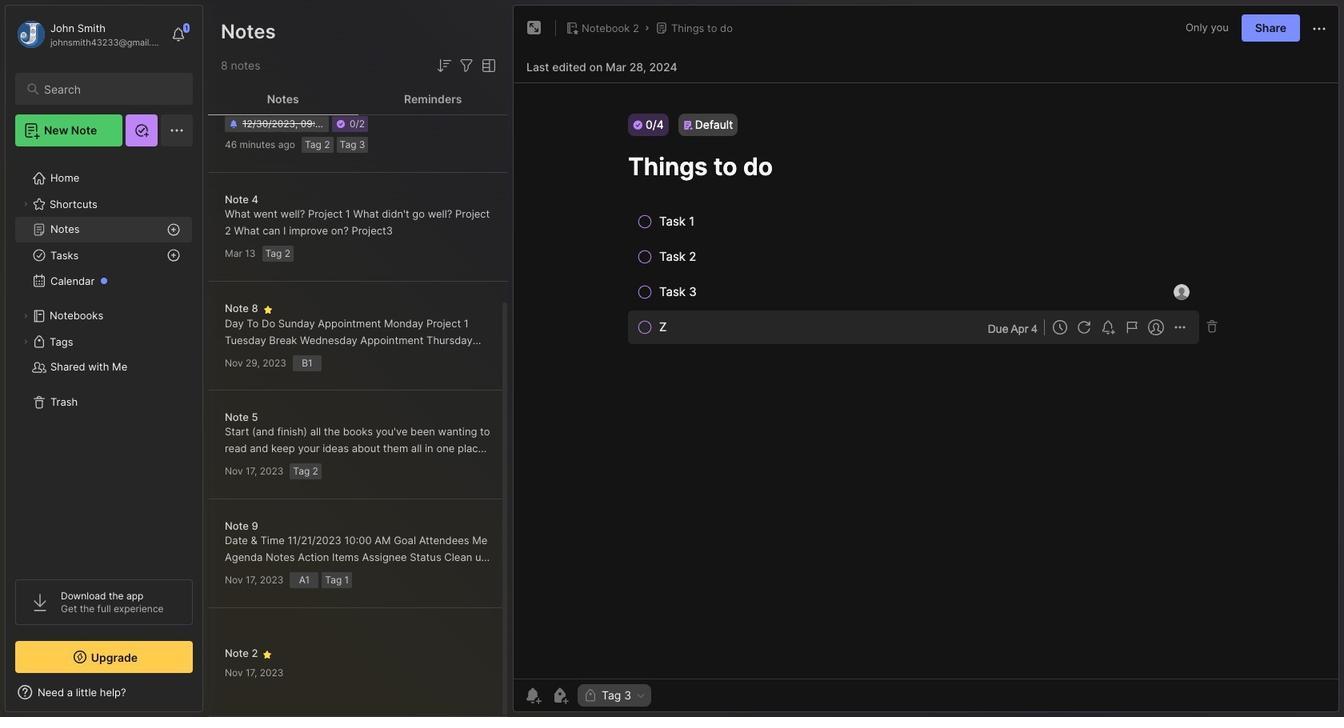 Task type: vqa. For each thing, say whether or not it's contained in the screenshot.
THE SEARCH text field
yes



Task type: locate. For each thing, give the bounding box(es) containing it.
expand notebooks image
[[21, 311, 30, 321]]

More actions field
[[1310, 18, 1329, 38]]

Sort options field
[[435, 56, 454, 75]]

add a reminder image
[[523, 686, 543, 705]]

WHAT'S NEW field
[[6, 680, 203, 705]]

tab list
[[208, 83, 508, 115]]

Note Editor text field
[[514, 82, 1339, 679]]

expand tags image
[[21, 337, 30, 347]]

Search text field
[[44, 82, 178, 97]]

click to collapse image
[[202, 688, 214, 707]]

tree
[[6, 156, 203, 565]]

add tag image
[[551, 686, 570, 705]]

None search field
[[44, 79, 178, 98]]

none search field inside main element
[[44, 79, 178, 98]]

Account field
[[15, 18, 163, 50]]



Task type: describe. For each thing, give the bounding box(es) containing it.
tree inside main element
[[6, 156, 203, 565]]

View options field
[[476, 56, 499, 75]]

Add filters field
[[457, 56, 476, 75]]

more actions image
[[1310, 19, 1329, 38]]

expand note image
[[525, 18, 544, 38]]

note window element
[[513, 5, 1340, 712]]

main element
[[0, 0, 208, 717]]

add filters image
[[457, 56, 476, 75]]



